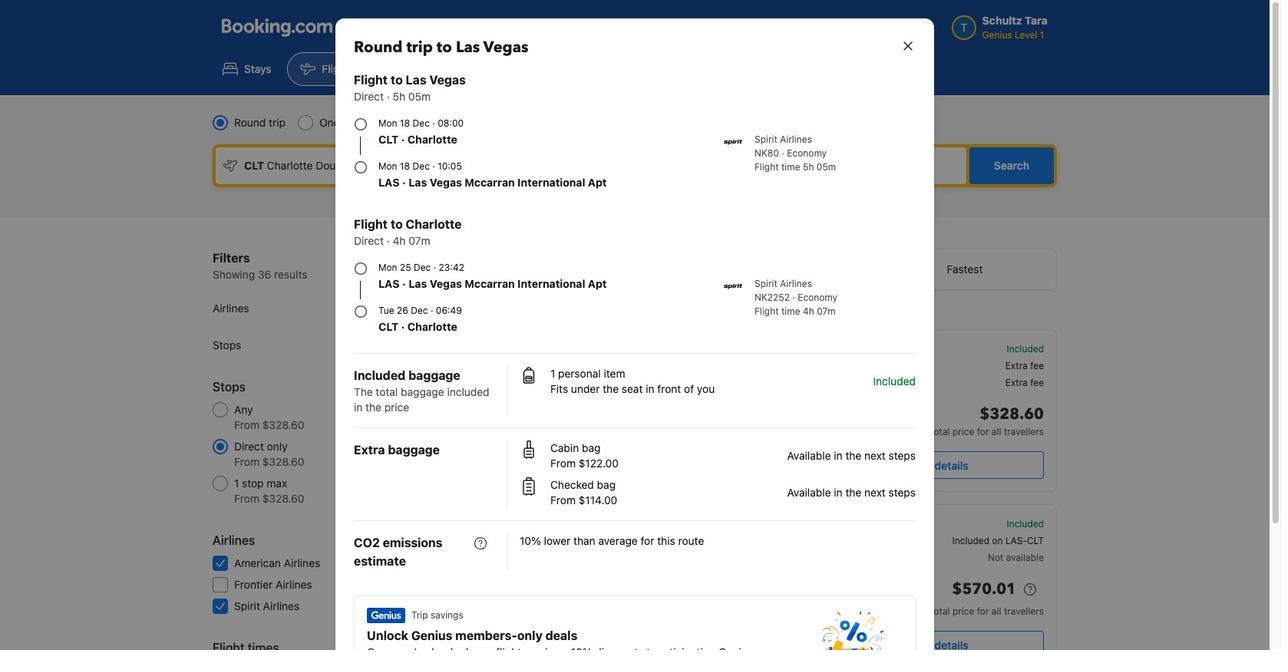 Task type: vqa. For each thing, say whether or not it's contained in the screenshot.
Included on item
yes



Task type: locate. For each thing, give the bounding box(es) containing it.
spirit
[[755, 134, 778, 145], [755, 278, 778, 290], [521, 387, 544, 399], [521, 457, 544, 469], [234, 600, 260, 613]]

flight inside flight to las vegas direct · 5h 05m
[[354, 73, 388, 87]]

dec
[[413, 118, 430, 129], [413, 161, 430, 172], [414, 262, 431, 273], [411, 305, 428, 316], [601, 362, 618, 373], [603, 432, 620, 443], [601, 537, 618, 548]]

1 personal from the top
[[851, 343, 888, 355]]

you
[[697, 383, 715, 396]]

fastest
[[948, 263, 983, 276]]

las inside mon 18 dec · 10:05 las · las vegas mccarran international apt
[[409, 176, 427, 189]]

0 vertical spatial 10:05
[[438, 161, 462, 172]]

flight inside spirit airlines nk80 · economy flight time 5h 05m
[[755, 161, 779, 173]]

1 vertical spatial 5h 05m
[[669, 518, 702, 530]]

0 horizontal spatial 1
[[234, 477, 239, 490]]

round for round trip
[[234, 116, 266, 129]]

reset all button
[[435, 249, 477, 267]]

reset for airlines
[[449, 532, 477, 545]]

· up flight to charlotte direct · 4h 07m
[[403, 176, 406, 189]]

spirit airlines down frontier airlines on the left bottom
[[234, 600, 300, 613]]

extra inside extra fee checked bag
[[1006, 360, 1028, 372]]

trip for round trip
[[269, 116, 286, 129]]

1 steps from the top
[[889, 449, 916, 462]]

0 vertical spatial american airlines
[[234, 557, 320, 570]]

extra up $328.60 total price for all travellers
[[1006, 377, 1028, 389]]

1 time from the top
[[782, 161, 801, 173]]

genius image
[[367, 608, 406, 624], [367, 608, 406, 624], [817, 611, 885, 651]]

charlotte for tue 26 dec · 06:49 clt · charlotte
[[408, 320, 458, 333]]

· inside flight to charlotte direct · 4h 07m
[[387, 234, 390, 247]]

· up tue
[[387, 234, 390, 247]]

checked inside extra fee checked bag
[[851, 377, 889, 389]]

0 vertical spatial 4h
[[393, 234, 406, 247]]

05m
[[409, 90, 431, 103], [817, 161, 837, 173], [682, 343, 702, 355], [682, 518, 702, 530]]

0 vertical spatial 08:00 clt . 18 dec
[[564, 345, 618, 373]]

10% lower than average for this route
[[520, 535, 705, 548]]

1 total from the top
[[929, 426, 951, 438]]

$328.60 total price for all travellers
[[929, 404, 1045, 438]]

round inside round trip to las vegas dialog
[[354, 37, 403, 58]]

1 vertical spatial extra
[[1006, 377, 1028, 389]]

· right 26
[[431, 305, 434, 316]]

charlotte down city
[[408, 133, 458, 146]]

airlines
[[781, 134, 813, 145], [781, 278, 813, 290], [213, 302, 249, 315], [546, 387, 578, 399], [546, 457, 578, 469], [213, 534, 255, 548], [284, 557, 320, 570], [276, 578, 312, 591], [263, 600, 300, 613], [564, 632, 596, 644]]

4h left 14m
[[669, 588, 681, 600]]

available for from $122.00
[[788, 449, 832, 462]]

0 vertical spatial available in the next steps
[[788, 449, 916, 462]]

baggage right total
[[401, 386, 444, 399]]

dec right 26
[[411, 305, 428, 316]]

item
[[891, 343, 910, 355], [604, 367, 626, 380], [891, 518, 910, 530]]

1 vertical spatial all
[[992, 426, 1002, 438]]

frontier airlines
[[234, 578, 312, 591]]

1 available from the top
[[788, 449, 832, 462]]

$328.60 down the extra fee
[[980, 404, 1045, 425]]

mon
[[379, 118, 398, 129], [379, 161, 398, 172], [379, 262, 398, 273]]

apt
[[588, 176, 607, 189], [588, 277, 607, 290]]

direct up tue
[[354, 234, 384, 247]]

dec left reset all button at the top left
[[414, 262, 431, 273]]

mccarran inside mon 18 dec · 10:05 las · las vegas mccarran international apt
[[465, 176, 515, 189]]

bag
[[878, 360, 895, 372], [892, 377, 908, 389], [582, 442, 601, 455], [597, 479, 616, 492]]

0 horizontal spatial 25
[[400, 262, 411, 273]]

1 fee from the top
[[1031, 360, 1045, 372]]

05m inside spirit airlines nk80 · economy flight time 5h 05m
[[817, 161, 837, 173]]

dec inside tue 26 dec · 06:49 clt · charlotte
[[411, 305, 428, 316]]

1 vertical spatial total
[[929, 606, 951, 618]]

airlines right spirit airlines image at top
[[781, 134, 813, 145]]

1 vertical spatial 07m
[[817, 306, 836, 317]]

2 vertical spatial baggage
[[388, 443, 440, 457]]

1 vertical spatial available
[[788, 486, 832, 499]]

08:00 up personal
[[564, 345, 600, 359]]

2 personal item from the top
[[851, 518, 910, 530]]

charlotte
[[408, 133, 458, 146], [406, 217, 462, 231], [408, 320, 458, 333]]

1 horizontal spatial 1
[[551, 367, 556, 380]]

nk2252
[[755, 292, 790, 303]]

1 vertical spatial 1
[[234, 477, 239, 490]]

stays
[[244, 62, 271, 75]]

from inside cabin bag from $122.00
[[551, 457, 576, 470]]

2 vertical spatial to
[[391, 217, 403, 231]]

fee
[[1031, 360, 1045, 372], [1031, 377, 1045, 389]]

item for included on
[[891, 518, 910, 530]]

reset down flight to charlotte direct · 4h 07m
[[435, 251, 463, 264]]

clt inside tue 26 dec · 06:49 clt · charlotte
[[379, 320, 399, 333]]

mon 18 dec · 10:05 las · las vegas mccarran international apt
[[379, 161, 607, 189]]

1 vertical spatial only
[[518, 629, 543, 643]]

vegas
[[484, 37, 529, 58], [430, 73, 466, 87], [430, 176, 462, 189], [430, 277, 462, 290]]

from left $122.00
[[551, 457, 576, 470]]

flight inside spirit airlines nk2252 · economy flight time 4h 07m
[[755, 306, 779, 317]]

for up "view details" button
[[978, 426, 990, 438]]

2 steps from the top
[[889, 486, 916, 499]]

apt inside 'mon 25 dec · 23:42 las · las vegas mccarran international apt'
[[588, 277, 607, 290]]

23:42 inside 'mon 25 dec · 23:42 las · las vegas mccarran international apt'
[[439, 262, 465, 273]]

2 vertical spatial item
[[891, 518, 910, 530]]

1 vertical spatial checked
[[551, 479, 594, 492]]

charlotte down 26
[[408, 320, 458, 333]]

1 horizontal spatial 4h
[[669, 588, 681, 600]]

1
[[551, 367, 556, 380], [234, 477, 239, 490]]

flight
[[406, 62, 434, 75], [354, 73, 388, 87], [755, 161, 779, 173], [354, 217, 388, 231], [755, 306, 779, 317]]

extra
[[1006, 360, 1028, 372], [1006, 377, 1028, 389], [354, 443, 385, 457]]

1 apt from the top
[[588, 176, 607, 189]]

$328.60
[[980, 404, 1045, 425], [263, 419, 305, 432], [263, 455, 305, 469], [263, 492, 305, 505]]

flights
[[322, 62, 355, 75]]

2 08:00 clt . 18 dec from the top
[[564, 520, 618, 548]]

0 vertical spatial international
[[518, 176, 586, 189]]

flight + hotel link
[[371, 52, 486, 86]]

trip up the flight + hotel on the top left
[[407, 37, 433, 58]]

time
[[782, 161, 801, 173], [782, 306, 801, 317]]

direct
[[354, 90, 384, 103], [354, 234, 384, 247], [234, 440, 264, 453], [672, 539, 698, 551]]

2 vertical spatial reset
[[449, 532, 477, 545]]

direct down any from $328.60
[[234, 440, 264, 453]]

average
[[599, 535, 638, 548]]

only down any from $328.60
[[267, 440, 288, 453]]

economy right city
[[456, 116, 501, 129]]

1 vertical spatial next
[[865, 486, 886, 499]]

0 vertical spatial to
[[437, 37, 452, 58]]

american right members-
[[521, 632, 562, 644]]

1 vertical spatial economy
[[788, 147, 827, 159]]

apt inside mon 18 dec · 10:05 las · las vegas mccarran international apt
[[588, 176, 607, 189]]

vegas inside flight to las vegas direct · 5h 05m
[[430, 73, 466, 87]]

included down included cabin bag
[[874, 375, 916, 388]]

total price for all travellers
[[929, 606, 1045, 618]]

0 vertical spatial travellers
[[1005, 426, 1045, 438]]

0 vertical spatial 1
[[551, 367, 556, 380]]

1 horizontal spatial only
[[518, 629, 543, 643]]

2 vertical spatial for
[[978, 606, 990, 618]]

from left $114.00
[[551, 494, 576, 507]]

available in the next steps
[[788, 449, 916, 462], [788, 486, 916, 499]]

included inside included cabin bag
[[1007, 343, 1045, 355]]

2 stops from the top
[[213, 380, 246, 394]]

extra inside round trip to las vegas dialog
[[354, 443, 385, 457]]

2 international from the top
[[518, 277, 586, 290]]

las inside 'mon 25 dec · 23:42 las · las vegas mccarran international apt'
[[379, 277, 400, 290]]

of
[[684, 383, 694, 396]]

1 vertical spatial 25
[[589, 432, 600, 443]]

1 vertical spatial to
[[391, 73, 403, 87]]

available
[[1007, 552, 1045, 564]]

reset button for stops
[[449, 378, 477, 393]]

08:00 clt . 18 dec down $114.00
[[564, 520, 618, 548]]

clt right 10% at the left bottom
[[564, 537, 581, 548]]

0 horizontal spatial american
[[234, 557, 281, 570]]

included left 'on'
[[953, 535, 990, 547]]

2 vertical spatial 10:05
[[773, 520, 807, 534]]

las inside mon 18 dec · 10:05 las · las vegas mccarran international apt
[[379, 176, 400, 189]]

economy inside spirit airlines nk2252 · economy flight time 4h 07m
[[798, 292, 838, 303]]

round up flights
[[354, 37, 403, 58]]

0 vertical spatial reset
[[435, 251, 463, 264]]

1 vertical spatial fee
[[1031, 377, 1045, 389]]

dec up $122.00
[[603, 432, 620, 443]]

personal item up extra fee checked bag
[[851, 343, 910, 355]]

steps left details
[[889, 449, 916, 462]]

mon right way at the top
[[379, 118, 398, 129]]

1 mon from the top
[[379, 118, 398, 129]]

1 horizontal spatial 25
[[589, 432, 600, 443]]

18 inside mon 18 dec · 10:05 las · las vegas mccarran international apt
[[400, 161, 410, 172]]

trip inside round trip to las vegas dialog
[[407, 37, 433, 58]]

vegas inside 'mon 25 dec · 23:42 las · las vegas mccarran international apt'
[[430, 277, 462, 290]]

2 mon from the top
[[379, 161, 398, 172]]

2 vertical spatial 08:00
[[564, 520, 600, 534]]

2 fee from the top
[[1031, 377, 1045, 389]]

round
[[354, 37, 403, 58], [234, 116, 266, 129]]

flight for charlotte
[[354, 217, 388, 231]]

25 inside 'mon 25 dec · 23:42 las · las vegas mccarran international apt'
[[400, 262, 411, 273]]

las left 25 dec
[[564, 432, 581, 443]]

showing 36 results
[[213, 268, 308, 281]]

economy inside spirit airlines nk80 · economy flight time 5h 05m
[[788, 147, 827, 159]]

1 left stop
[[234, 477, 239, 490]]

0 vertical spatial round
[[354, 37, 403, 58]]

1 horizontal spatial american airlines
[[521, 632, 596, 644]]

08:00 up than at the bottom of the page
[[564, 520, 600, 534]]

mon inside 'mon 25 dec · 23:42 las · las vegas mccarran international apt'
[[379, 262, 398, 273]]

1 vertical spatial .
[[583, 534, 586, 545]]

1 mccarran from the top
[[465, 176, 515, 189]]

25 down flight to charlotte direct · 4h 07m
[[400, 262, 411, 273]]

1 available in the next steps from the top
[[788, 449, 916, 462]]

cabin inside included cabin bag
[[851, 360, 876, 372]]

to for las
[[391, 73, 403, 87]]

1 vertical spatial time
[[782, 306, 801, 317]]

5h 05m
[[669, 343, 702, 355], [669, 518, 702, 530]]

price inside $328.60 total price for all travellers
[[953, 426, 975, 438]]

. for extra fee
[[583, 359, 586, 370]]

0 horizontal spatial trip
[[269, 116, 286, 129]]

2 next from the top
[[865, 486, 886, 499]]

item up "seat" in the bottom of the page
[[604, 367, 626, 380]]

item up extra fee checked bag
[[891, 343, 910, 355]]

extra for extra fee
[[1006, 377, 1028, 389]]

0 vertical spatial american
[[234, 557, 281, 570]]

baggage
[[409, 369, 461, 383], [401, 386, 444, 399], [388, 443, 440, 457]]

0 horizontal spatial 23:42
[[439, 262, 465, 273]]

1 international from the top
[[518, 176, 586, 189]]

2 vertical spatial extra
[[354, 443, 385, 457]]

13
[[465, 600, 477, 613]]

charlotte up reset all
[[406, 217, 462, 231]]

18 left the average
[[588, 537, 599, 548]]

trip savings
[[412, 610, 464, 621]]

dec down flight to las vegas direct · 5h 05m
[[413, 118, 430, 129]]

from down any
[[234, 419, 260, 432]]

1 vertical spatial price
[[953, 426, 975, 438]]

0 vertical spatial mccarran
[[465, 176, 515, 189]]

charlotte inside tue 26 dec · 06:49 clt · charlotte
[[408, 320, 458, 333]]

mccarran
[[465, 176, 515, 189], [465, 277, 515, 290]]

1 vertical spatial personal
[[851, 518, 888, 530]]

total down $570.01 region on the bottom right of the page
[[929, 606, 951, 618]]

2 vertical spatial 4h
[[669, 588, 681, 600]]

personal item down 'view'
[[851, 518, 910, 530]]

travellers down the extra fee
[[1005, 426, 1045, 438]]

charlotte for mon 18 dec · 08:00 clt · charlotte
[[408, 133, 458, 146]]

time for flight to las vegas
[[782, 161, 801, 173]]

1 travellers from the top
[[1005, 426, 1045, 438]]

mon for las
[[379, 118, 398, 129]]

included inside included baggage the total baggage included in the price
[[354, 369, 406, 383]]

travellers
[[1005, 426, 1045, 438], [1005, 606, 1045, 618]]

dec down mon 18 dec · 08:00 clt · charlotte
[[413, 161, 430, 172]]

las up tue 26 dec · 06:49 clt · charlotte
[[409, 277, 427, 290]]

1 vertical spatial american airlines
[[521, 632, 596, 644]]

1 vertical spatial baggage
[[401, 386, 444, 399]]

1 vertical spatial 4h
[[803, 306, 815, 317]]

to inside flight to charlotte direct · 4h 07m
[[391, 217, 403, 231]]

seat
[[622, 383, 643, 396]]

price up details
[[953, 426, 975, 438]]

total up "view details" button
[[929, 426, 951, 438]]

airlines down personal
[[546, 387, 578, 399]]

0 vertical spatial economy
[[456, 116, 501, 129]]

mon inside mon 18 dec · 08:00 clt · charlotte
[[379, 118, 398, 129]]

18 down mon 18 dec · 08:00 clt · charlotte
[[400, 161, 410, 172]]

1 reset button from the top
[[449, 378, 477, 393]]

trip
[[412, 610, 428, 621]]

available
[[788, 449, 832, 462], [788, 486, 832, 499]]

included up the extra fee
[[1007, 343, 1045, 355]]

mon down mon 18 dec · 08:00 clt · charlotte
[[379, 161, 398, 172]]

flight + hotel
[[406, 62, 472, 75]]

american airlines
[[234, 557, 320, 570], [521, 632, 596, 644]]

0 horizontal spatial only
[[267, 440, 288, 453]]

· inside flight to las vegas direct · 5h 05m
[[387, 90, 390, 103]]

2 reset button from the top
[[449, 532, 477, 547]]

for down $570.01
[[978, 606, 990, 618]]

only
[[267, 440, 288, 453], [518, 629, 543, 643]]

· down the multi-
[[401, 133, 405, 146]]

spirit up the nk2252
[[755, 278, 778, 290]]

· up mon 18 dec · 08:00 clt · charlotte
[[387, 90, 390, 103]]

1 vertical spatial item
[[604, 367, 626, 380]]

08:00 clt . 18 dec for extra fee
[[564, 345, 618, 373]]

2 horizontal spatial 4h
[[803, 306, 815, 317]]

mccarran inside 'mon 25 dec · 23:42 las · las vegas mccarran international apt'
[[465, 277, 515, 290]]

1 . from the top
[[583, 359, 586, 370]]

in inside 1 personal item fits under the seat in front of you
[[646, 383, 655, 396]]

fee up $328.60 total price for all travellers
[[1031, 377, 1045, 389]]

baggage down included baggage the total baggage included in the price
[[388, 443, 440, 457]]

total inside $328.60 total price for all travellers
[[929, 426, 951, 438]]

included cabin bag
[[851, 343, 1045, 372]]

clt inside mon 18 dec · 08:00 clt · charlotte
[[379, 133, 399, 146]]

1 vertical spatial mon
[[379, 161, 398, 172]]

lower
[[544, 535, 571, 548]]

available in the next steps for $114.00
[[788, 486, 916, 499]]

steps
[[889, 449, 916, 462], [889, 486, 916, 499]]

· down mon 18 dec · 08:00 clt · charlotte
[[433, 161, 435, 172]]

4h inside spirit airlines nk2252 · economy flight time 4h 07m
[[803, 306, 815, 317]]

direct up way at the top
[[354, 90, 384, 103]]

$328.60 up max
[[263, 455, 305, 469]]

25 dec
[[589, 432, 620, 443]]

08:00 for extra fee
[[564, 345, 600, 359]]

4h
[[393, 234, 406, 247], [803, 306, 815, 317], [669, 588, 681, 600]]

10:05 down spirit airlines nk2252 · economy flight time 4h 07m
[[773, 345, 807, 359]]

this
[[658, 535, 676, 548]]

time inside spirit airlines nk2252 · economy flight time 4h 07m
[[782, 306, 801, 317]]

included
[[1007, 343, 1045, 355], [354, 369, 406, 383], [874, 375, 916, 388], [1007, 518, 1045, 530], [953, 535, 990, 547]]

08:00
[[438, 118, 464, 129], [564, 345, 600, 359], [564, 520, 600, 534]]

3 mon from the top
[[379, 262, 398, 273]]

0 vertical spatial stops
[[213, 339, 241, 352]]

trip left one
[[269, 116, 286, 129]]

2 . from the top
[[583, 534, 586, 545]]

1 vertical spatial reset
[[449, 379, 477, 392]]

1 vertical spatial 10:05
[[773, 345, 807, 359]]

0 vertical spatial personal
[[851, 343, 888, 355]]

1 vertical spatial reset button
[[449, 532, 477, 547]]

charlotte inside mon 18 dec · 08:00 clt · charlotte
[[408, 133, 458, 146]]

1 vertical spatial cabin
[[551, 442, 579, 455]]

las-
[[1006, 535, 1028, 547]]

1 for 1 personal item fits under the seat in front of you
[[551, 367, 556, 380]]

american
[[234, 557, 281, 570], [521, 632, 562, 644]]

one
[[320, 116, 340, 129]]

fee for extra fee checked bag
[[1031, 360, 1045, 372]]

international for mon 25 dec · 23:42 las · las vegas mccarran international apt
[[518, 277, 586, 290]]

personal item
[[851, 343, 910, 355], [851, 518, 910, 530]]

from inside checked bag from $114.00
[[551, 494, 576, 507]]

2 apt from the top
[[588, 277, 607, 290]]

0 vertical spatial 07m
[[409, 234, 431, 247]]

10:05 up 07:12 on the bottom of page
[[773, 520, 807, 534]]

5h 05m up of
[[669, 343, 702, 355]]

10:05 for included on
[[773, 520, 807, 534]]

spirit airlines down personal
[[521, 387, 578, 399]]

0 vertical spatial baggage
[[409, 369, 461, 383]]

2 5h 05m from the top
[[669, 518, 702, 530]]

0 horizontal spatial checked
[[551, 479, 594, 492]]

1 vertical spatial round
[[234, 116, 266, 129]]

0 vertical spatial apt
[[588, 176, 607, 189]]

available in the next steps for $122.00
[[788, 449, 916, 462]]

0 vertical spatial item
[[891, 343, 910, 355]]

0 vertical spatial 5h 05m
[[669, 343, 702, 355]]

in
[[646, 383, 655, 396], [354, 401, 363, 414], [834, 449, 843, 462], [834, 486, 843, 499]]

members-
[[456, 629, 518, 643]]

airlines up frontier
[[213, 534, 255, 548]]

airlines down 23:58
[[564, 632, 596, 644]]

economy for flight to charlotte
[[798, 292, 838, 303]]

personal
[[559, 367, 601, 380]]

0 horizontal spatial 4h
[[393, 234, 406, 247]]

next for from $114.00
[[865, 486, 886, 499]]

2 available from the top
[[788, 486, 832, 499]]

1 vertical spatial available in the next steps
[[788, 486, 916, 499]]

2 mccarran from the top
[[465, 277, 515, 290]]

booking.com logo image
[[222, 18, 333, 36], [222, 18, 333, 36]]

0 vertical spatial next
[[865, 449, 886, 462]]

1 vertical spatial las
[[379, 277, 400, 290]]

0 horizontal spatial 06:49
[[436, 305, 462, 316]]

0 vertical spatial steps
[[889, 449, 916, 462]]

0 vertical spatial 25
[[400, 262, 411, 273]]

bag inside included cabin bag
[[878, 360, 895, 372]]

0 vertical spatial .
[[583, 359, 586, 370]]

2 personal from the top
[[851, 518, 888, 530]]

baggage up included
[[409, 369, 461, 383]]

international inside 'mon 25 dec · 23:42 las · las vegas mccarran international apt'
[[518, 277, 586, 290]]

round trip to las vegas dialog
[[317, 0, 953, 651]]

0 vertical spatial 08:00
[[438, 118, 464, 129]]

airlines left $122.00
[[546, 457, 578, 469]]

. right lower
[[583, 534, 586, 545]]

1 horizontal spatial 06:49
[[770, 415, 807, 429]]

06:49
[[436, 305, 462, 316], [770, 415, 807, 429]]

personal
[[851, 343, 888, 355], [851, 518, 888, 530]]

25 up $122.00
[[589, 432, 600, 443]]

1 vertical spatial trip
[[269, 116, 286, 129]]

2 time from the top
[[782, 306, 801, 317]]

from up stop
[[234, 455, 260, 469]]

08:00 clt . 18 dec up under
[[564, 345, 618, 373]]

fastest tab list
[[508, 250, 1057, 291]]

10:05 down mon 18 dec · 08:00 clt · charlotte
[[438, 161, 462, 172]]

bag inside checked bag from $114.00
[[597, 479, 616, 492]]

travellers inside $328.60 total price for all travellers
[[1005, 426, 1045, 438]]

0 vertical spatial extra
[[1006, 360, 1028, 372]]

1 vertical spatial steps
[[889, 486, 916, 499]]

1 horizontal spatial round
[[354, 37, 403, 58]]

2 vertical spatial economy
[[798, 292, 838, 303]]

1 vertical spatial 08:00
[[564, 345, 600, 359]]

0 vertical spatial personal item
[[851, 343, 910, 355]]

the inside included baggage the total baggage included in the price
[[366, 401, 382, 414]]

steps down 'view'
[[889, 486, 916, 499]]

price down $570.01
[[953, 606, 975, 618]]

international
[[518, 176, 586, 189], [518, 277, 586, 290]]

las for mon 18 dec · 10:05 las · las vegas mccarran international apt
[[379, 176, 400, 189]]

american airlines down 23:58
[[521, 632, 596, 644]]

from inside direct only from $328.60
[[234, 455, 260, 469]]

$328.60 inside $328.60 total price for all travellers
[[980, 404, 1045, 425]]

from inside any from $328.60
[[234, 419, 260, 432]]

1 personal item from the top
[[851, 343, 910, 355]]

1 horizontal spatial trip
[[407, 37, 433, 58]]

reset inside button
[[435, 251, 463, 264]]

1 vertical spatial for
[[641, 535, 655, 548]]

the inside 1 personal item fits under the seat in front of you
[[603, 383, 619, 396]]

trip
[[407, 37, 433, 58], [269, 116, 286, 129]]

reset button right total
[[449, 378, 477, 393]]

from
[[234, 419, 260, 432], [234, 455, 260, 469], [551, 457, 576, 470], [234, 492, 260, 505], [551, 494, 576, 507]]

extra down the
[[354, 443, 385, 457]]

all
[[466, 251, 477, 264], [992, 426, 1002, 438], [992, 606, 1002, 618]]

the
[[603, 383, 619, 396], [366, 401, 382, 414], [846, 449, 862, 462], [846, 486, 862, 499]]

to inside flight to las vegas direct · 5h 05m
[[391, 73, 403, 87]]

1 08:00 clt . 18 dec from the top
[[564, 345, 618, 373]]

.
[[583, 359, 586, 370], [583, 534, 586, 545]]

·
[[387, 90, 390, 103], [433, 118, 435, 129], [401, 133, 405, 146], [782, 147, 785, 159], [433, 161, 435, 172], [403, 176, 406, 189], [387, 234, 390, 247], [434, 262, 436, 273], [403, 277, 406, 290], [793, 292, 796, 303], [431, 305, 434, 316], [401, 320, 405, 333]]

airlines right frontier
[[276, 578, 312, 591]]

from down stop
[[234, 492, 260, 505]]

bag inside extra fee checked bag
[[892, 377, 908, 389]]

2 available in the next steps from the top
[[788, 486, 916, 499]]

cabin
[[851, 360, 876, 372], [551, 442, 579, 455]]

results
[[274, 268, 308, 281]]

1 inside 1 stop max from $328.60
[[234, 477, 239, 490]]

0 vertical spatial 23:42
[[439, 262, 465, 273]]

time inside spirit airlines nk80 · economy flight time 5h 05m
[[782, 161, 801, 173]]

baggage for included
[[409, 369, 461, 383]]

· right the nk2252
[[793, 292, 796, 303]]

las up flight to charlotte direct · 4h 07m
[[379, 176, 400, 189]]

07m
[[409, 234, 431, 247], [817, 306, 836, 317]]

time for flight to charlotte
[[782, 306, 801, 317]]

price
[[385, 401, 410, 414], [953, 426, 975, 438], [953, 606, 975, 618]]

total
[[929, 426, 951, 438], [929, 606, 951, 618]]

spirit up nk80
[[755, 134, 778, 145]]

1 vertical spatial 23:42
[[564, 415, 599, 429]]

from for direct only
[[234, 455, 260, 469]]

0 horizontal spatial round
[[234, 116, 266, 129]]

0 vertical spatial only
[[267, 440, 288, 453]]

for inside round trip to las vegas dialog
[[641, 535, 655, 548]]

flight inside flight to charlotte direct · 4h 07m
[[354, 217, 388, 231]]

clt down the multi-
[[379, 133, 399, 146]]

1 next from the top
[[865, 449, 886, 462]]



Task type: describe. For each thing, give the bounding box(es) containing it.
· up 26
[[403, 277, 406, 290]]

front
[[658, 383, 682, 396]]

extra for extra baggage
[[354, 443, 385, 457]]

charlotte inside flight to charlotte direct · 4h 07m
[[406, 217, 462, 231]]

$114.00
[[579, 494, 618, 507]]

included on las-clt
[[953, 535, 1045, 547]]

$122.00
[[579, 457, 619, 470]]

. for included on
[[583, 534, 586, 545]]

filters
[[213, 251, 250, 265]]

direct up 4h 14m
[[672, 539, 698, 551]]

spirit airlines nk80 · economy flight time 5h 05m
[[755, 134, 837, 173]]

spirit airlines image
[[724, 133, 743, 151]]

08:00 for included on
[[564, 520, 600, 534]]

under
[[571, 383, 600, 396]]

reset button for airlines
[[449, 532, 477, 547]]

all inside $328.60 total price for all travellers
[[992, 426, 1002, 438]]

direct inside flight to charlotte direct · 4h 07m
[[354, 234, 384, 247]]

2 travellers from the top
[[1005, 606, 1045, 618]]

genius
[[412, 629, 453, 643]]

18 inside mon 18 dec · 08:00 clt · charlotte
[[400, 118, 410, 129]]

mon for charlotte
[[379, 262, 398, 273]]

personal item for extra fee
[[851, 343, 910, 355]]

· inside spirit airlines nk80 · economy flight time 5h 05m
[[782, 147, 785, 159]]

2 vertical spatial price
[[953, 606, 975, 618]]

co2 emissions estimate
[[354, 536, 443, 568]]

dec inside mon 18 dec · 08:00 clt · charlotte
[[413, 118, 430, 129]]

view
[[908, 459, 932, 472]]

07:12
[[774, 590, 807, 604]]

las up hotel
[[456, 37, 480, 58]]

trip for round trip to las vegas
[[407, 37, 433, 58]]

cabin bag from $122.00
[[551, 442, 619, 470]]

spirit left cabin bag from $122.00
[[521, 457, 544, 469]]

2 vertical spatial las
[[564, 432, 581, 443]]

view details
[[908, 459, 969, 472]]

fastest button
[[874, 250, 1057, 290]]

07m inside spirit airlines nk2252 · economy flight time 4h 07m
[[817, 306, 836, 317]]

search button
[[970, 147, 1055, 184]]

the
[[354, 386, 373, 399]]

1 5h 05m from the top
[[669, 343, 702, 355]]

clt up fits
[[564, 362, 581, 373]]

personal for included on
[[851, 518, 888, 530]]

05m inside flight to las vegas direct · 5h 05m
[[409, 90, 431, 103]]

checked inside checked bag from $114.00
[[551, 479, 594, 492]]

23:58
[[564, 590, 600, 604]]

hotel
[[446, 62, 472, 75]]

las inside 'mon 25 dec · 23:42 las · las vegas mccarran international apt'
[[409, 277, 427, 290]]

round for round trip to las vegas
[[354, 37, 403, 58]]

spirit airlines nk2252 · economy flight time 4h 07m
[[755, 278, 838, 317]]

1 stops from the top
[[213, 339, 241, 352]]

mon 25 dec · 23:42 las · las vegas mccarran international apt
[[379, 262, 607, 290]]

5h inside spirit airlines nk80 · economy flight time 5h 05m
[[803, 161, 815, 173]]

view details button
[[832, 452, 1045, 479]]

estimate
[[354, 555, 406, 568]]

direct inside flight to las vegas direct · 5h 05m
[[354, 90, 384, 103]]

mccarran for mon 25 dec · 23:42 las · las vegas mccarran international apt
[[465, 277, 515, 290]]

economy for flight to las vegas
[[788, 147, 827, 159]]

· inside spirit airlines nk2252 · economy flight time 4h 07m
[[793, 292, 796, 303]]

2 vertical spatial spirit airlines
[[234, 600, 300, 613]]

any
[[234, 403, 253, 416]]

spirit inside spirit airlines nk80 · economy flight time 5h 05m
[[755, 134, 778, 145]]

las inside flight to las vegas direct · 5h 05m
[[406, 73, 427, 87]]

included for baggage
[[354, 369, 406, 383]]

available for from $114.00
[[788, 486, 832, 499]]

2 total from the top
[[929, 606, 951, 618]]

tue
[[379, 305, 394, 316]]

included
[[447, 386, 490, 399]]

14m
[[683, 588, 702, 600]]

max
[[267, 477, 287, 490]]

las for mon 25 dec · 23:42 las · las vegas mccarran international apt
[[379, 277, 400, 290]]

frontier
[[234, 578, 273, 591]]

extra baggage
[[354, 443, 440, 457]]

than
[[574, 535, 596, 548]]

extra for extra fee checked bag
[[1006, 360, 1028, 372]]

details
[[935, 459, 969, 472]]

36
[[258, 268, 271, 281]]

fee for extra fee
[[1031, 377, 1045, 389]]

extra fee
[[1006, 377, 1045, 389]]

round trip to las vegas
[[354, 37, 529, 58]]

1 for 1 stop max from $328.60
[[234, 477, 239, 490]]

· right the multi-
[[433, 118, 435, 129]]

1 horizontal spatial 23:42
[[564, 415, 599, 429]]

city
[[425, 116, 443, 129]]

round trip
[[234, 116, 286, 129]]

in inside included baggage the total baggage included in the price
[[354, 401, 363, 414]]

included up las- at the bottom right of the page
[[1007, 518, 1045, 530]]

to for charlotte
[[391, 217, 403, 231]]

stays link
[[210, 52, 285, 86]]

10%
[[520, 535, 541, 548]]

5h inside flight to las vegas direct · 5h 05m
[[393, 90, 406, 103]]

spirit down frontier
[[234, 600, 260, 613]]

mccarran for mon 18 dec · 10:05 las · las vegas mccarran international apt
[[465, 176, 515, 189]]

08:00 clt . 18 dec for included on
[[564, 520, 618, 548]]

checked bag from $114.00
[[551, 479, 618, 507]]

savings
[[431, 610, 464, 621]]

mon 18 dec · 08:00 clt · charlotte
[[379, 118, 464, 146]]

nk80
[[755, 147, 780, 159]]

spirit inside spirit airlines nk2252 · economy flight time 4h 07m
[[755, 278, 778, 290]]

unlock genius members-only deals
[[367, 629, 578, 643]]

airlines down 'showing'
[[213, 302, 249, 315]]

direct only from $328.60
[[234, 440, 305, 469]]

$570.01 region
[[832, 578, 1045, 605]]

reset all
[[435, 251, 477, 264]]

spirit airlines image
[[724, 277, 743, 296]]

07m inside flight to charlotte direct · 4h 07m
[[409, 234, 431, 247]]

1 personal item fits under the seat in front of you
[[551, 367, 715, 396]]

apt for mon 18 dec · 10:05 las · las vegas mccarran international apt
[[588, 176, 607, 189]]

4h inside flight to charlotte direct · 4h 07m
[[393, 234, 406, 247]]

search
[[995, 159, 1030, 172]]

one way
[[320, 116, 362, 129]]

extra fee checked bag
[[851, 360, 1045, 389]]

included for cabin
[[1007, 343, 1045, 355]]

flights link
[[288, 52, 368, 86]]

1 vertical spatial spirit airlines
[[521, 457, 578, 469]]

4h 14m
[[669, 588, 702, 600]]

multi-city
[[396, 116, 443, 129]]

06:49 inside tue 26 dec · 06:49 clt · charlotte
[[436, 305, 462, 316]]

clt up the 'available'
[[1028, 535, 1045, 547]]

airlines inside spirit airlines nk80 · economy flight time 5h 05m
[[781, 134, 813, 145]]

total
[[376, 386, 398, 399]]

only inside direct only from $328.60
[[267, 440, 288, 453]]

26
[[397, 305, 409, 316]]

direct inside direct only from $328.60
[[234, 440, 264, 453]]

tue 26 dec · 06:49 clt · charlotte
[[379, 305, 462, 333]]

airlines up frontier airlines on the left bottom
[[284, 557, 320, 570]]

steps for $122.00
[[889, 449, 916, 462]]

1 stop max from $328.60
[[234, 477, 305, 505]]

route
[[679, 535, 705, 548]]

dec right than at the bottom of the page
[[601, 537, 618, 548]]

08:00 inside mon 18 dec · 08:00 clt · charlotte
[[438, 118, 464, 129]]

fits
[[551, 383, 569, 396]]

deals
[[546, 629, 578, 643]]

included for on
[[953, 535, 990, 547]]

cabin inside cabin bag from $122.00
[[551, 442, 579, 455]]

dec inside mon 18 dec · 10:05 las · las vegas mccarran international apt
[[413, 161, 430, 172]]

from for cabin bag
[[551, 457, 576, 470]]

steps for $114.00
[[889, 486, 916, 499]]

any from $328.60
[[234, 403, 305, 432]]

from inside 1 stop max from $328.60
[[234, 492, 260, 505]]

item for extra fee
[[891, 343, 910, 355]]

reset for stops
[[449, 379, 477, 392]]

all inside button
[[466, 251, 477, 264]]

$328.60 inside any from $328.60
[[263, 419, 305, 432]]

1 vertical spatial 06:49
[[770, 415, 807, 429]]

baggage for extra
[[388, 443, 440, 457]]

0 vertical spatial spirit airlines
[[521, 387, 578, 399]]

mon inside mon 18 dec · 10:05 las · las vegas mccarran international apt
[[379, 161, 398, 172]]

next for from $122.00
[[865, 449, 886, 462]]

2 vertical spatial all
[[992, 606, 1002, 618]]

apt for mon 25 dec · 23:42 las · las vegas mccarran international apt
[[588, 277, 607, 290]]

not
[[989, 552, 1004, 564]]

flight for las
[[354, 73, 388, 87]]

flight to charlotte direct · 4h 07m
[[354, 217, 462, 247]]

included baggage the total baggage included in the price
[[354, 369, 490, 414]]

0 horizontal spatial american airlines
[[234, 557, 320, 570]]

flight to las vegas direct · 5h 05m
[[354, 73, 466, 103]]

only inside round trip to las vegas dialog
[[518, 629, 543, 643]]

unlock
[[367, 629, 409, 643]]

co2
[[354, 536, 380, 550]]

emissions
[[383, 536, 443, 550]]

multi-
[[396, 116, 425, 129]]

· down flight to charlotte direct · 4h 07m
[[434, 262, 436, 273]]

stop
[[242, 477, 264, 490]]

personal for extra fee
[[851, 343, 888, 355]]

for inside $328.60 total price for all travellers
[[978, 426, 990, 438]]

dec right personal
[[601, 362, 618, 373]]

1 horizontal spatial american
[[521, 632, 562, 644]]

showing
[[213, 268, 255, 281]]

bag inside cabin bag from $122.00
[[582, 442, 601, 455]]

not available
[[989, 552, 1045, 564]]

10:05 inside mon 18 dec · 10:05 las · las vegas mccarran international apt
[[438, 161, 462, 172]]

price inside included baggage the total baggage included in the price
[[385, 401, 410, 414]]

international for mon 18 dec · 10:05 las · las vegas mccarran international apt
[[518, 176, 586, 189]]

vegas inside mon 18 dec · 10:05 las · las vegas mccarran international apt
[[430, 176, 462, 189]]

dec inside 'mon 25 dec · 23:42 las · las vegas mccarran international apt'
[[414, 262, 431, 273]]

airlines inside spirit airlines nk2252 · economy flight time 4h 07m
[[781, 278, 813, 290]]

personal item for included on
[[851, 518, 910, 530]]

10:05 for extra fee
[[773, 345, 807, 359]]

· down 26
[[401, 320, 405, 333]]

$328.60 inside 1 stop max from $328.60
[[263, 492, 305, 505]]

from for checked bag
[[551, 494, 576, 507]]

18 up under
[[588, 362, 599, 373]]

item inside 1 personal item fits under the seat in front of you
[[604, 367, 626, 380]]

$328.60 inside direct only from $328.60
[[263, 455, 305, 469]]

airlines down frontier airlines on the left bottom
[[263, 600, 300, 613]]

spirit left fits
[[521, 387, 544, 399]]

+
[[436, 62, 443, 75]]

flight for hotel
[[406, 62, 434, 75]]

$570.01
[[953, 579, 1017, 600]]



